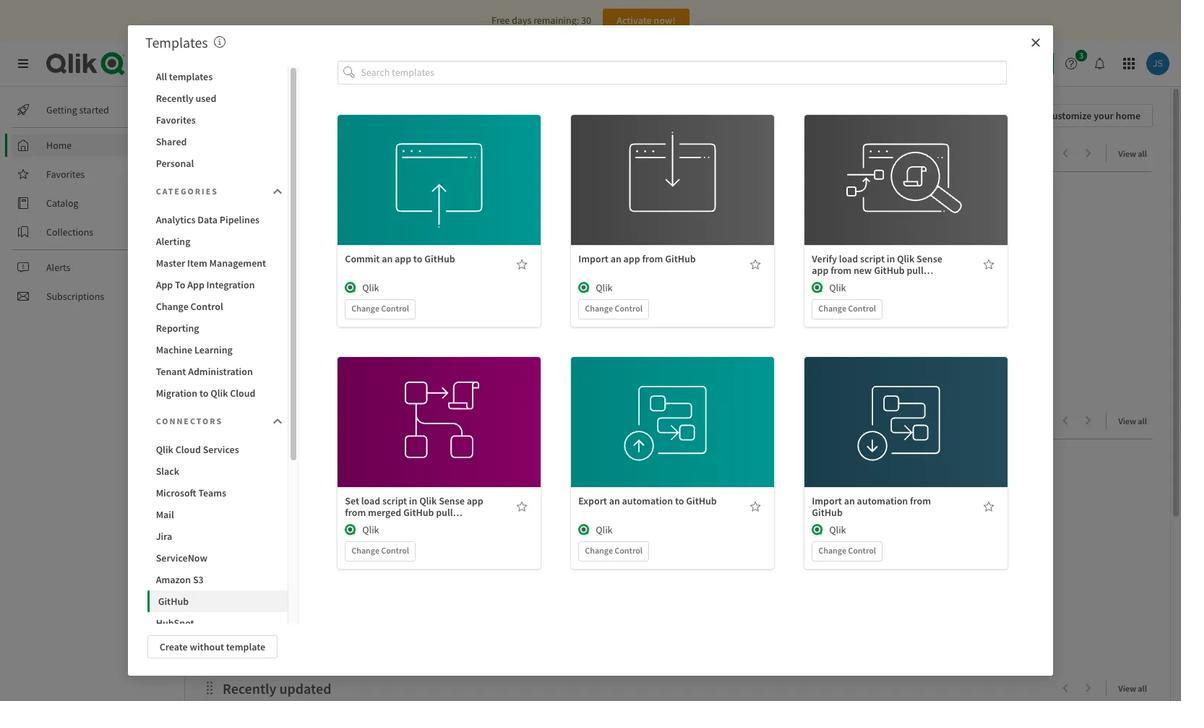 Task type: vqa. For each thing, say whether or not it's contained in the screenshot.
the right You
no



Task type: locate. For each thing, give the bounding box(es) containing it.
change control inside button
[[156, 300, 223, 313]]

analytics down templates
[[142, 54, 197, 72]]

automation for to
[[622, 494, 673, 507]]

script inside the verify load script in qlik sense app from new github pull request
[[860, 252, 885, 265]]

view all link for recently updated
[[1119, 679, 1153, 697]]

template for export an automation to github
[[662, 400, 702, 413]]

2 vertical spatial view all
[[1119, 683, 1147, 694]]

0 vertical spatial view all link
[[1119, 144, 1153, 162]]

1 horizontal spatial used
[[279, 412, 309, 430]]

minutes for second jacob simon icon
[[271, 606, 301, 617]]

analytics data pipelines button
[[147, 209, 288, 231]]

ask insight advisor button
[[869, 52, 982, 75]]

0 vertical spatial load
[[839, 252, 858, 265]]

change for export an automation to github
[[585, 545, 613, 556]]

add to favorites image
[[750, 259, 762, 270], [984, 259, 995, 270], [750, 501, 762, 512]]

analytics inside button
[[156, 213, 196, 226]]

updated
[[228, 339, 259, 350], [228, 606, 259, 617]]

pull inside set load script in qlik sense app from merged github pull request
[[436, 506, 453, 519]]

data
[[198, 213, 218, 226]]

1 horizontal spatial sense
[[917, 252, 943, 265]]

1 vertical spatial move collection image
[[202, 681, 217, 695]]

updated down first app
[[228, 606, 259, 617]]

1 horizontal spatial cloud
[[230, 387, 256, 400]]

1 horizontal spatial recently used
[[223, 412, 309, 430]]

to inside migration to qlik cloud button
[[200, 387, 209, 400]]

1 vertical spatial import
[[812, 494, 842, 507]]

10 right learning
[[261, 339, 270, 350]]

alerting button
[[147, 231, 288, 252]]

control down import an automation from github
[[848, 545, 876, 556]]

1 vertical spatial personal element
[[296, 570, 319, 593]]

create without template button
[[147, 636, 278, 659]]

add to favorites image for commit an app to github
[[516, 259, 528, 270]]

3 view all from the top
[[1119, 683, 1147, 694]]

change down export
[[585, 545, 613, 556]]

pipelines
[[220, 213, 260, 226]]

qlik right merged
[[419, 494, 437, 507]]

request down the verify at the top right of page
[[812, 275, 845, 288]]

use template button for export an automation to github
[[628, 395, 718, 418]]

ask
[[893, 57, 909, 70]]

1 horizontal spatial automation
[[857, 494, 908, 507]]

change for commit an app to github
[[352, 303, 380, 314]]

2 all from the top
[[1138, 416, 1147, 427]]

1 vertical spatial updated 10 minutes ago
[[228, 606, 316, 617]]

1 vertical spatial view all link
[[1119, 411, 1153, 429]]

move collection image down migration to qlik cloud
[[202, 413, 217, 428]]

qlik image down the verify at the top right of page
[[812, 282, 824, 293]]

1 vertical spatial analytics
[[223, 145, 279, 163]]

0 horizontal spatial pull
[[436, 506, 453, 519]]

0 vertical spatial services
[[200, 54, 250, 72]]

slack
[[156, 465, 179, 478]]

use for verify load script in qlik sense app from new github pull request
[[878, 157, 894, 170]]

2 app from the left
[[187, 278, 204, 291]]

2 10 from the top
[[261, 606, 270, 617]]

2 view all from the top
[[1119, 416, 1147, 427]]

without
[[190, 641, 224, 654]]

1 vertical spatial qlik image
[[579, 524, 590, 536]]

script right set
[[382, 494, 407, 507]]

use template
[[411, 157, 468, 170], [644, 157, 702, 170], [878, 157, 935, 170], [411, 400, 468, 413], [644, 400, 702, 413], [878, 400, 935, 413]]

sense for set load script in qlik sense app from merged github pull request
[[439, 494, 465, 507]]

recently for recently used link
[[223, 412, 276, 430]]

from inside the verify load script in qlik sense app from new github pull request
[[831, 264, 852, 277]]

2 vertical spatial recently
[[223, 680, 277, 698]]

recently used down all templates
[[156, 92, 216, 105]]

details for export an automation to github
[[658, 431, 688, 444]]

control for export an automation to github
[[615, 545, 643, 556]]

recently
[[156, 92, 194, 105], [223, 412, 276, 430], [223, 680, 277, 698]]

change control for verify load script in qlik sense app from new github pull request
[[819, 303, 876, 314]]

0 horizontal spatial qlik image
[[579, 524, 590, 536]]

1 jacob simon image from the top
[[212, 338, 225, 351]]

ago
[[303, 339, 316, 350], [303, 606, 316, 617]]

change down import an automation from github
[[819, 545, 847, 556]]

request for verify
[[812, 275, 845, 288]]

jacob simon image down "first"
[[212, 605, 225, 618]]

import for import an app from github
[[579, 252, 609, 265]]

qlik image down set
[[345, 524, 357, 536]]

hubspot
[[156, 617, 194, 630]]

control down the "commit an app to github"
[[381, 303, 409, 314]]

control
[[191, 300, 223, 313], [381, 303, 409, 314], [615, 303, 643, 314], [848, 303, 876, 314], [381, 545, 409, 556], [615, 545, 643, 556], [848, 545, 876, 556]]

0 vertical spatial script
[[860, 252, 885, 265]]

qlik image for import an app from github
[[579, 282, 590, 293]]

0 horizontal spatial automation
[[622, 494, 673, 507]]

recently down migration to qlik cloud button
[[223, 412, 276, 430]]

pull inside the verify load script in qlik sense app from new github pull request
[[907, 264, 924, 277]]

updated 10 minutes ago for jacob simon element in updated 10 minutes ago link
[[228, 339, 316, 350]]

searchbar element
[[608, 52, 861, 75]]

2 view from the top
[[1119, 416, 1137, 427]]

control inside button
[[191, 300, 223, 313]]

categories
[[156, 186, 218, 197]]

1 vertical spatial request
[[345, 517, 378, 530]]

qlik down import an app from github
[[596, 281, 613, 294]]

app to app integration button
[[147, 274, 288, 296]]

1 horizontal spatial qlik image
[[812, 282, 824, 293]]

teams
[[198, 487, 226, 500]]

1 vertical spatial all
[[1138, 416, 1147, 427]]

move collection image down without
[[202, 681, 217, 695]]

control for verify load script in qlik sense app from new github pull request
[[848, 303, 876, 314]]

favorites up shared
[[156, 114, 196, 127]]

to inside main content
[[282, 145, 295, 163]]

0 vertical spatial used
[[196, 92, 216, 105]]

1 vertical spatial jacob simon image
[[212, 605, 225, 618]]

app inside the verify load script in qlik sense app from new github pull request
[[812, 264, 829, 277]]

template for import an app from github
[[662, 157, 702, 170]]

0 horizontal spatial cloud
[[175, 443, 201, 456]]

remaining:
[[534, 14, 579, 27]]

analytics down the favorites 'button'
[[223, 145, 279, 163]]

connectors
[[156, 416, 223, 427]]

1 ago from the top
[[303, 339, 316, 350]]

1 vertical spatial view
[[1119, 416, 1137, 427]]

use template for import an app from github
[[644, 157, 702, 170]]

alerts
[[46, 261, 70, 274]]

load
[[839, 252, 858, 265], [361, 494, 380, 507]]

1 vertical spatial load
[[361, 494, 380, 507]]

1 horizontal spatial load
[[839, 252, 858, 265]]

qlik image
[[812, 282, 824, 293], [579, 524, 590, 536]]

migration to qlik cloud
[[156, 387, 256, 400]]

details for verify load script in qlik sense app from new github pull request
[[892, 189, 921, 202]]

services down templates are pre-built automations that help you automate common business workflows. get started by selecting one of the pre-built templates or choose the blank canvas to build an automation from scratch. tooltip
[[200, 54, 250, 72]]

load for merged
[[361, 494, 380, 507]]

qlik right 'new'
[[897, 252, 915, 265]]

0 vertical spatial updated 10 minutes ago
[[228, 339, 316, 350]]

10 inside updated 10 minutes ago link
[[261, 339, 270, 350]]

commit
[[345, 252, 380, 265]]

change down the verify at the top right of page
[[819, 303, 847, 314]]

recently used button
[[147, 87, 288, 109]]

1 app from the left
[[156, 278, 173, 291]]

1 personal element from the top
[[296, 302, 319, 325]]

free
[[492, 14, 510, 27]]

your
[[1094, 109, 1114, 122]]

1 horizontal spatial pull
[[907, 264, 924, 277]]

1 vertical spatial recently
[[223, 412, 276, 430]]

all for recently used
[[1138, 416, 1147, 427]]

shared
[[156, 135, 187, 148]]

load right the verify at the top right of page
[[839, 252, 858, 265]]

pull right 'new'
[[907, 264, 924, 277]]

recently down all templates
[[156, 92, 194, 105]]

request down set
[[345, 517, 378, 530]]

move collection image for recently updated
[[202, 681, 217, 695]]

sense for verify load script in qlik sense app from new github pull request
[[917, 252, 943, 265]]

1 vertical spatial used
[[279, 412, 309, 430]]

1 horizontal spatial script
[[860, 252, 885, 265]]

set
[[345, 494, 359, 507]]

control for import an app from github
[[615, 303, 643, 314]]

app left to
[[156, 278, 173, 291]]

1 view from the top
[[1119, 148, 1137, 159]]

2 updated from the top
[[228, 606, 259, 617]]

ago for jacob simon icon in the updated 10 minutes ago link
[[303, 339, 316, 350]]

0 vertical spatial cloud
[[230, 387, 256, 400]]

use template button
[[394, 152, 485, 175], [628, 152, 718, 175], [861, 152, 952, 175], [394, 395, 485, 418], [628, 395, 718, 418], [861, 395, 952, 418]]

control down import an app from github
[[615, 303, 643, 314]]

0 horizontal spatial request
[[345, 517, 378, 530]]

template
[[429, 157, 468, 170], [662, 157, 702, 170], [896, 157, 935, 170], [429, 400, 468, 413], [662, 400, 702, 413], [896, 400, 935, 413], [226, 641, 265, 654]]

qlik image for set load script in qlik sense app from merged github pull request
[[345, 524, 357, 536]]

close image
[[1030, 37, 1042, 48]]

move collection image
[[202, 413, 217, 428], [202, 681, 217, 695]]

details button for import an automation from github
[[861, 426, 952, 449]]

sense right merged
[[439, 494, 465, 507]]

in
[[887, 252, 895, 265], [409, 494, 417, 507]]

0 vertical spatial view
[[1119, 148, 1137, 159]]

change down merged
[[352, 545, 380, 556]]

control for commit an app to github
[[381, 303, 409, 314]]

sense inside set load script in qlik sense app from merged github pull request
[[439, 494, 465, 507]]

details button for import an app from github
[[628, 184, 718, 207]]

0 vertical spatial favorites
[[156, 114, 196, 127]]

0 vertical spatial analytics
[[142, 54, 197, 72]]

control down 'new'
[[848, 303, 876, 314]]

personal element
[[296, 302, 319, 325], [296, 570, 319, 593]]

services up "slack" button
[[203, 443, 239, 456]]

change control for export an automation to github
[[585, 545, 643, 556]]

app right to
[[187, 278, 204, 291]]

request for set
[[345, 517, 378, 530]]

1 horizontal spatial request
[[812, 275, 845, 288]]

updated 10 minutes ago for second jacob simon element from the top
[[228, 606, 316, 617]]

customize your home button
[[1020, 104, 1153, 127]]

qlik up slack
[[156, 443, 173, 456]]

ask insight advisor
[[893, 57, 976, 70]]

recently used link
[[223, 412, 315, 430]]

in inside the verify load script in qlik sense app from new github pull request
[[887, 252, 895, 265]]

1 all from the top
[[1138, 148, 1147, 159]]

sense inside the verify load script in qlik sense app from new github pull request
[[917, 252, 943, 265]]

app
[[395, 252, 411, 265], [624, 252, 640, 265], [812, 264, 829, 277], [467, 494, 483, 507], [233, 591, 250, 604]]

view all link
[[1119, 144, 1153, 162], [1119, 411, 1153, 429], [1119, 679, 1153, 697]]

in right 'new'
[[887, 252, 895, 265]]

0 vertical spatial sense
[[917, 252, 943, 265]]

pull for verify load script in qlik sense app from new github pull request
[[907, 264, 924, 277]]

sense right 'new'
[[917, 252, 943, 265]]

qlik down the verify at the top right of page
[[830, 281, 846, 294]]

2 vertical spatial all
[[1138, 683, 1147, 694]]

qlik image down import an automation from github
[[812, 524, 824, 536]]

0 vertical spatial in
[[887, 252, 895, 265]]

0 vertical spatial personal element
[[296, 302, 319, 325]]

1 vertical spatial jacob simon element
[[212, 605, 225, 618]]

create without template
[[160, 641, 265, 654]]

3 view from the top
[[1119, 683, 1137, 694]]

0 horizontal spatial load
[[361, 494, 380, 507]]

0 vertical spatial all
[[1138, 148, 1147, 159]]

updated for jacob simon icon in the updated 10 minutes ago link
[[228, 339, 259, 350]]

0 horizontal spatial script
[[382, 494, 407, 507]]

2 automation from the left
[[857, 494, 908, 507]]

2 updated 10 minutes ago from the top
[[228, 606, 316, 617]]

use for import an automation from github
[[878, 400, 894, 413]]

1 horizontal spatial app
[[187, 278, 204, 291]]

used inside main content
[[279, 412, 309, 430]]

0 horizontal spatial favorites
[[46, 168, 85, 181]]

1 vertical spatial 10
[[261, 606, 270, 617]]

1 updated from the top
[[228, 339, 259, 350]]

import an automation from github
[[812, 494, 931, 519]]

use template for verify load script in qlik sense app from new github pull request
[[878, 157, 935, 170]]

use template button for set load script in qlik sense app from merged github pull request
[[394, 395, 485, 418]]

2 vertical spatial analytics
[[156, 213, 196, 226]]

load inside the verify load script in qlik sense app from new github pull request
[[839, 252, 858, 265]]

1 horizontal spatial import
[[812, 494, 842, 507]]

in for new
[[887, 252, 895, 265]]

10 down the amazon s3 button
[[261, 606, 270, 617]]

an for export an automation to github
[[609, 494, 620, 507]]

load inside set load script in qlik sense app from merged github pull request
[[361, 494, 380, 507]]

app inside main content
[[233, 591, 250, 604]]

0 horizontal spatial recently used
[[156, 92, 216, 105]]

change control down to
[[156, 300, 223, 313]]

1 vertical spatial ago
[[303, 606, 316, 617]]

3 view all link from the top
[[1119, 679, 1153, 697]]

1 vertical spatial minutes
[[271, 606, 301, 617]]

amazon s3
[[156, 573, 204, 586]]

used
[[196, 92, 216, 105], [279, 412, 309, 430]]

pull
[[907, 264, 924, 277], [436, 506, 453, 519]]

change control for commit an app to github
[[352, 303, 409, 314]]

1 horizontal spatial in
[[887, 252, 895, 265]]

1 view all from the top
[[1119, 148, 1147, 159]]

0 vertical spatial pull
[[907, 264, 924, 277]]

0 horizontal spatial sense
[[439, 494, 465, 507]]

1 vertical spatial in
[[409, 494, 417, 507]]

jacob simon image
[[212, 338, 225, 351], [212, 605, 225, 618]]

verify load script in qlik sense app from new github pull request
[[812, 252, 943, 288]]

connectors button
[[147, 407, 288, 436]]

details
[[425, 189, 454, 202], [658, 189, 688, 202], [892, 189, 921, 202], [425, 431, 454, 444], [658, 431, 688, 444], [892, 431, 921, 444]]

close sidebar menu image
[[17, 58, 29, 69]]

analytics up "alerting"
[[156, 213, 196, 226]]

0 horizontal spatial app
[[156, 278, 173, 291]]

add to favorites image for set load script in qlik sense app from merged github pull request
[[516, 501, 528, 512]]

change control down commit on the left top of page
[[352, 303, 409, 314]]

navigation pane element
[[0, 93, 184, 314]]

1 jacob simon element from the top
[[212, 338, 225, 351]]

1 vertical spatial recently used
[[223, 412, 309, 430]]

0 vertical spatial move collection image
[[202, 413, 217, 428]]

change control for import an automation from github
[[819, 545, 876, 556]]

0 vertical spatial qlik image
[[812, 282, 824, 293]]

change control down import an app from github
[[585, 303, 643, 314]]

automation inside import an automation from github
[[857, 494, 908, 507]]

view for recently used
[[1119, 416, 1137, 427]]

1 automation from the left
[[622, 494, 673, 507]]

0 vertical spatial 10
[[261, 339, 270, 350]]

1 vertical spatial services
[[203, 443, 239, 456]]

learning
[[194, 343, 233, 356]]

analytics to explore link
[[223, 145, 351, 163]]

jacob simon element up tenant administration button
[[212, 338, 225, 351]]

1 10 from the top
[[261, 339, 270, 350]]

0 vertical spatial request
[[812, 275, 845, 288]]

to
[[175, 278, 185, 291]]

advisor
[[943, 57, 976, 70]]

import for import an automation from github
[[812, 494, 842, 507]]

script inside set load script in qlik sense app from merged github pull request
[[382, 494, 407, 507]]

qlik image down import an app from github
[[579, 282, 590, 293]]

change control down merged
[[352, 545, 409, 556]]

servicenow button
[[147, 547, 288, 569]]

0 horizontal spatial import
[[579, 252, 609, 265]]

cloud down connectors
[[175, 443, 201, 456]]

control down merged
[[381, 545, 409, 556]]

qlik
[[897, 252, 915, 265], [362, 281, 379, 294], [596, 281, 613, 294], [830, 281, 846, 294], [211, 387, 228, 400], [156, 443, 173, 456], [419, 494, 437, 507], [362, 523, 379, 536], [596, 523, 613, 536], [830, 523, 846, 536]]

subscriptions
[[46, 290, 104, 303]]

jira
[[156, 530, 172, 543]]

change down import an app from github
[[585, 303, 613, 314]]

favorites
[[156, 114, 196, 127], [46, 168, 85, 181]]

change for import an automation from github
[[819, 545, 847, 556]]

updated for second jacob simon icon
[[228, 606, 259, 617]]

master
[[156, 257, 185, 270]]

cloud
[[230, 387, 256, 400], [175, 443, 201, 456]]

personal
[[156, 157, 194, 170]]

0 horizontal spatial in
[[409, 494, 417, 507]]

view all link for recently used
[[1119, 411, 1153, 429]]

ago for second jacob simon icon
[[303, 606, 316, 617]]

details for import an automation from github
[[892, 431, 921, 444]]

details button for export an automation to github
[[628, 426, 718, 449]]

2 jacob simon element from the top
[[212, 605, 225, 618]]

change control button
[[147, 296, 288, 317]]

1 minutes from the top
[[271, 339, 301, 350]]

master item management button
[[147, 252, 288, 274]]

details button
[[394, 184, 485, 207], [628, 184, 718, 207], [861, 184, 952, 207], [394, 426, 485, 449], [628, 426, 718, 449], [861, 426, 952, 449]]

0 vertical spatial view all
[[1119, 148, 1147, 159]]

qlik image down commit on the left top of page
[[345, 282, 357, 293]]

recently updated link
[[223, 680, 337, 698]]

qlik down export
[[596, 523, 613, 536]]

0 vertical spatial recently used
[[156, 92, 216, 105]]

0 vertical spatial minutes
[[271, 339, 301, 350]]

use
[[411, 157, 427, 170], [644, 157, 660, 170], [878, 157, 894, 170], [411, 400, 427, 413], [644, 400, 660, 413], [878, 400, 894, 413]]

2 ago from the top
[[303, 606, 316, 617]]

2 vertical spatial view all link
[[1119, 679, 1153, 697]]

0 vertical spatial jacob simon image
[[212, 338, 225, 351]]

0 vertical spatial recently
[[156, 92, 194, 105]]

control down app to app integration
[[191, 300, 223, 313]]

in right merged
[[409, 494, 417, 507]]

an inside import an automation from github
[[844, 494, 855, 507]]

0 vertical spatial updated
[[228, 339, 259, 350]]

load for new
[[839, 252, 858, 265]]

qlik image down export
[[579, 524, 590, 536]]

change control down 'new'
[[819, 303, 876, 314]]

services
[[200, 54, 250, 72], [203, 443, 239, 456]]

view all for recently updated
[[1119, 683, 1147, 694]]

details button for verify load script in qlik sense app from new github pull request
[[861, 184, 952, 207]]

2 vertical spatial view
[[1119, 683, 1137, 694]]

recently down the create without template button
[[223, 680, 277, 698]]

recently used inside 'button'
[[156, 92, 216, 105]]

updated up 'administration'
[[228, 339, 259, 350]]

jacob simon image up tenant administration button
[[212, 338, 225, 351]]

1 horizontal spatial favorites
[[156, 114, 196, 127]]

getting started
[[46, 103, 109, 116]]

1 vertical spatial updated
[[228, 606, 259, 617]]

0 vertical spatial import
[[579, 252, 609, 265]]

jacob simon element
[[212, 338, 225, 351], [212, 605, 225, 618]]

recently used down migration to qlik cloud button
[[223, 412, 309, 430]]

control down export an automation to github
[[615, 545, 643, 556]]

0 vertical spatial jacob simon element
[[212, 338, 225, 351]]

favorites up catalog
[[46, 168, 85, 181]]

change up reporting
[[156, 300, 189, 313]]

s3
[[193, 573, 204, 586]]

request inside the verify load script in qlik sense app from new github pull request
[[812, 275, 845, 288]]

Search templates text field
[[361, 61, 1007, 84]]

use template button for import an app from github
[[628, 152, 718, 175]]

favorites inside 'button'
[[156, 114, 196, 127]]

add to favorites image for import an app from github
[[750, 259, 762, 270]]

tenant administration
[[156, 365, 253, 378]]

1 vertical spatial favorites
[[46, 168, 85, 181]]

0 vertical spatial ago
[[303, 339, 316, 350]]

10
[[261, 339, 270, 350], [261, 606, 270, 617]]

3 all from the top
[[1138, 683, 1147, 694]]

change for verify load script in qlik sense app from new github pull request
[[819, 303, 847, 314]]

templates are pre-built automations that help you automate common business workflows. get started by selecting one of the pre-built templates or choose the blank canvas to build an automation from scratch. tooltip
[[214, 33, 225, 51]]

app to app integration
[[156, 278, 255, 291]]

view for recently updated
[[1119, 683, 1137, 694]]

1 vertical spatial pull
[[436, 506, 453, 519]]

1 updated 10 minutes ago from the top
[[228, 339, 316, 350]]

1 vertical spatial sense
[[439, 494, 465, 507]]

create
[[160, 641, 188, 654]]

request inside set load script in qlik sense app from merged github pull request
[[345, 517, 378, 530]]

10 for jacob simon icon in the updated 10 minutes ago link
[[261, 339, 270, 350]]

new
[[854, 264, 872, 277]]

import inside import an automation from github
[[812, 494, 842, 507]]

view all
[[1119, 148, 1147, 159], [1119, 416, 1147, 427], [1119, 683, 1147, 694]]

add to favorites image
[[516, 259, 528, 270], [516, 501, 528, 512], [984, 501, 995, 512]]

in inside set load script in qlik sense app from merged github pull request
[[409, 494, 417, 507]]

control for import an automation from github
[[848, 545, 876, 556]]

qlik image
[[345, 282, 357, 293], [579, 282, 590, 293], [345, 524, 357, 536], [812, 524, 824, 536]]

move collection image for recently used
[[202, 413, 217, 428]]

updated 10 minutes ago up 'administration'
[[228, 339, 316, 350]]

from inside import an automation from github
[[910, 494, 931, 507]]

customize
[[1047, 109, 1092, 122]]

cloud down 'administration'
[[230, 387, 256, 400]]

load right set
[[361, 494, 380, 507]]

jacob simon element down "first"
[[212, 605, 225, 618]]

qlik down commit on the left top of page
[[362, 281, 379, 294]]

machine
[[156, 343, 192, 356]]

change control down import an automation from github
[[819, 545, 876, 556]]

2 view all link from the top
[[1119, 411, 1153, 429]]

main content
[[179, 87, 1181, 701]]

pull right merged
[[436, 506, 453, 519]]

0 horizontal spatial used
[[196, 92, 216, 105]]

2 minutes from the top
[[271, 606, 301, 617]]

change control down export
[[585, 545, 643, 556]]

script right the verify at the top right of page
[[860, 252, 885, 265]]

use template for commit an app to github
[[411, 157, 468, 170]]

all templates button
[[147, 66, 288, 87]]

services inside button
[[203, 443, 239, 456]]

analytics
[[142, 54, 197, 72], [223, 145, 279, 163], [156, 213, 196, 226]]

customize your home
[[1047, 109, 1141, 122]]

1 vertical spatial view all
[[1119, 416, 1147, 427]]

change down commit on the left top of page
[[352, 303, 380, 314]]

1 vertical spatial script
[[382, 494, 407, 507]]

updated 10 minutes ago down first app
[[228, 606, 316, 617]]



Task type: describe. For each thing, give the bounding box(es) containing it.
pull for set load script in qlik sense app from merged github pull request
[[436, 506, 453, 519]]

2 personal element from the top
[[296, 570, 319, 593]]

change for import an app from github
[[585, 303, 613, 314]]

use template button for commit an app to github
[[394, 152, 485, 175]]

change control for import an app from github
[[585, 303, 643, 314]]

an for commit an app to github
[[382, 252, 393, 265]]

home link
[[12, 134, 174, 157]]

recently updated
[[223, 680, 331, 698]]

details for set load script in qlik sense app from merged github pull request
[[425, 431, 454, 444]]

catalog
[[46, 197, 78, 210]]

an for import an automation from github
[[844, 494, 855, 507]]

recently inside 'button'
[[156, 92, 194, 105]]

all for recently updated
[[1138, 683, 1147, 694]]

merged
[[368, 506, 401, 519]]

import an app from github
[[579, 252, 696, 265]]

use template for set load script in qlik sense app from merged github pull request
[[411, 400, 468, 413]]

reporting
[[156, 322, 199, 335]]

mail
[[156, 508, 174, 521]]

servicenow
[[156, 552, 207, 565]]

analytics for analytics to explore
[[223, 145, 279, 163]]

analytics services element
[[142, 54, 250, 72]]

migration to qlik cloud button
[[147, 382, 288, 404]]

an for import an app from github
[[611, 252, 622, 265]]

getting
[[46, 103, 77, 116]]

10 for second jacob simon icon
[[261, 606, 270, 617]]

commit an app to github
[[345, 252, 455, 265]]

first app
[[212, 591, 250, 604]]

templates
[[145, 33, 208, 51]]

updated 10 minutes ago link
[[203, 184, 411, 361]]

activate
[[617, 14, 652, 27]]

30
[[581, 14, 591, 27]]

Search text field
[[631, 52, 861, 75]]

add to favorites image for export an automation to github
[[750, 501, 762, 512]]

microsoft teams button
[[147, 482, 288, 504]]

qlik image for import an automation from github
[[812, 524, 824, 536]]

set load script in qlik sense app from merged github pull request
[[345, 494, 483, 530]]

getting started link
[[12, 98, 174, 121]]

2 jacob simon image from the top
[[212, 605, 225, 618]]

jacob simon element inside updated 10 minutes ago link
[[212, 338, 225, 351]]

template for commit an app to github
[[429, 157, 468, 170]]

now!
[[654, 14, 676, 27]]

categories button
[[147, 177, 288, 206]]

days
[[512, 14, 532, 27]]

script for new
[[860, 252, 885, 265]]

machine learning button
[[147, 339, 288, 361]]

minutes for jacob simon icon in the updated 10 minutes ago link
[[271, 339, 301, 350]]

catalog link
[[12, 192, 174, 215]]

view all for recently used
[[1119, 416, 1147, 427]]

qlik down import an automation from github
[[830, 523, 846, 536]]

item
[[187, 257, 207, 270]]

qlik image for verify load script in qlik sense app from new github pull request
[[812, 282, 824, 293]]

script for merged
[[382, 494, 407, 507]]

main content containing analytics to explore
[[179, 87, 1181, 701]]

tenant
[[156, 365, 186, 378]]

templates are pre-built automations that help you automate common business workflows. get started by selecting one of the pre-built templates or choose the blank canvas to build an automation from scratch. image
[[214, 36, 225, 48]]

collections link
[[12, 221, 174, 244]]

qlik image for export an automation to github
[[579, 524, 590, 536]]

subscriptions link
[[12, 285, 174, 308]]

personal button
[[147, 153, 288, 174]]

automation for from
[[857, 494, 908, 507]]

github inside the verify load script in qlik sense app from new github pull request
[[874, 264, 905, 277]]

free days remaining: 30
[[492, 14, 591, 27]]

control for set load script in qlik sense app from merged github pull request
[[381, 545, 409, 556]]

tenant administration button
[[147, 361, 288, 382]]

explore
[[298, 145, 345, 163]]

export
[[579, 494, 607, 507]]

used inside 'button'
[[196, 92, 216, 105]]

change inside button
[[156, 300, 189, 313]]

all templates
[[156, 70, 213, 83]]

amazon
[[156, 573, 191, 586]]

home
[[46, 139, 72, 152]]

qlik down merged
[[362, 523, 379, 536]]

template for import an automation from github
[[896, 400, 935, 413]]

updated
[[279, 680, 331, 698]]

github inside button
[[158, 595, 189, 608]]

administration
[[188, 365, 253, 378]]

use for import an app from github
[[644, 157, 660, 170]]

add to favorites image for import an automation from github
[[984, 501, 995, 512]]

template for verify load script in qlik sense app from new github pull request
[[896, 157, 935, 170]]

analytics to explore
[[223, 145, 345, 163]]

use template button for verify load script in qlik sense app from new github pull request
[[861, 152, 952, 175]]

analytics data pipelines
[[156, 213, 260, 226]]

qlik inside the verify load script in qlik sense app from new github pull request
[[897, 252, 915, 265]]

use for export an automation to github
[[644, 400, 660, 413]]

use template for import an automation from github
[[878, 400, 935, 413]]

use for commit an app to github
[[411, 157, 427, 170]]

integration
[[206, 278, 255, 291]]

details for import an app from github
[[658, 189, 688, 202]]

activate now!
[[617, 14, 676, 27]]

1 view all link from the top
[[1119, 144, 1153, 162]]

qlik cloud services button
[[147, 439, 288, 461]]

first
[[212, 591, 231, 604]]

amazon s3 button
[[147, 569, 288, 591]]

microsoft
[[156, 487, 196, 500]]

change control for set load script in qlik sense app from merged github pull request
[[352, 545, 409, 556]]

analytics for analytics data pipelines
[[156, 213, 196, 226]]

favorites inside navigation pane element
[[46, 168, 85, 181]]

export an automation to github
[[579, 494, 717, 507]]

started
[[79, 103, 109, 116]]

mail button
[[147, 504, 288, 526]]

verify
[[812, 252, 837, 265]]

favorites button
[[147, 109, 288, 131]]

shared button
[[147, 131, 288, 153]]

use template button for import an automation from github
[[861, 395, 952, 418]]

favorites link
[[12, 163, 174, 186]]

from inside set load script in qlik sense app from merged github pull request
[[345, 506, 366, 519]]

qlik down 'administration'
[[211, 387, 228, 400]]

slack button
[[147, 461, 288, 482]]

add to favorites image for verify load script in qlik sense app from new github pull request
[[984, 259, 995, 270]]

analytics for analytics services
[[142, 54, 197, 72]]

template for set load script in qlik sense app from merged github pull request
[[429, 400, 468, 413]]

qlik inside set load script in qlik sense app from merged github pull request
[[419, 494, 437, 507]]

qlik image for commit an app to github
[[345, 282, 357, 293]]

alerts link
[[12, 256, 174, 279]]

details button for set load script in qlik sense app from merged github pull request
[[394, 426, 485, 449]]

qlik cloud services
[[156, 443, 239, 456]]

jira button
[[147, 526, 288, 547]]

details for commit an app to github
[[425, 189, 454, 202]]

github inside set load script in qlik sense app from merged github pull request
[[403, 506, 434, 519]]

collections
[[46, 226, 93, 239]]

1 vertical spatial cloud
[[175, 443, 201, 456]]

reporting button
[[147, 317, 288, 339]]

master item management
[[156, 257, 266, 270]]

use template for export an automation to github
[[644, 400, 702, 413]]

migration
[[156, 387, 197, 400]]

app inside set load script in qlik sense app from merged github pull request
[[467, 494, 483, 507]]

github inside import an automation from github
[[812, 506, 843, 519]]

hubspot button
[[147, 612, 288, 634]]

recently for recently updated link on the left bottom of the page
[[223, 680, 277, 698]]

jacob simon image inside updated 10 minutes ago link
[[212, 338, 225, 351]]

insight
[[911, 57, 941, 70]]

home
[[1116, 109, 1141, 122]]

use for set load script in qlik sense app from merged github pull request
[[411, 400, 427, 413]]

template inside button
[[226, 641, 265, 654]]

in for merged
[[409, 494, 417, 507]]

details button for commit an app to github
[[394, 184, 485, 207]]



